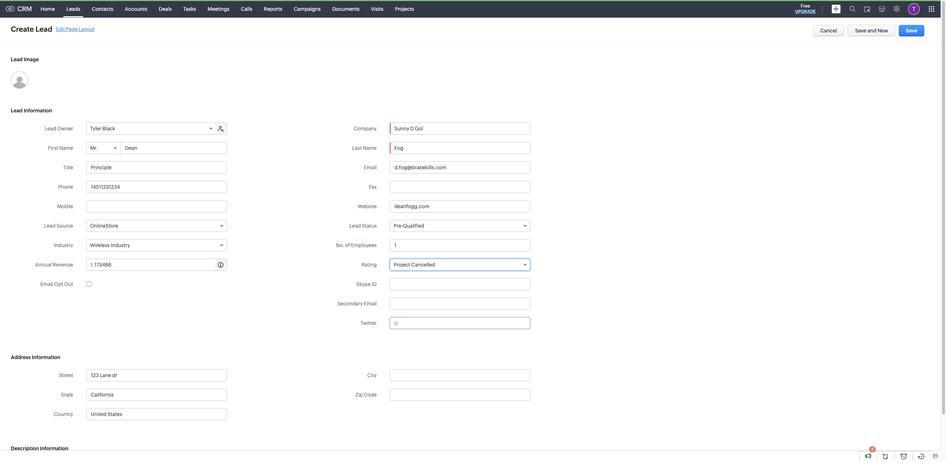 Task type: vqa. For each thing, say whether or not it's contained in the screenshot.
the to inside A smarter way to bridge the gap between sales and project tracking.
no



Task type: locate. For each thing, give the bounding box(es) containing it.
project
[[394, 262, 410, 268]]

reports link
[[258, 0, 288, 17]]

lead down image at the left of the page
[[11, 108, 23, 114]]

0 horizontal spatial save
[[855, 28, 866, 34]]

$
[[90, 262, 93, 268]]

lead left owner
[[45, 126, 56, 132]]

lead source
[[44, 223, 73, 229]]

address information
[[11, 355, 60, 361]]

image
[[24, 57, 39, 62]]

contacts link
[[86, 0, 119, 17]]

address
[[11, 355, 31, 361]]

1 vertical spatial email
[[40, 282, 53, 288]]

visits
[[371, 6, 383, 12]]

lead for lead image
[[11, 57, 23, 62]]

leads
[[66, 6, 80, 12]]

qualified
[[403, 223, 424, 229]]

0 vertical spatial email
[[364, 165, 377, 171]]

information
[[24, 108, 52, 114], [32, 355, 60, 361], [40, 446, 68, 452]]

id
[[372, 282, 377, 288]]

no.
[[336, 243, 344, 249]]

save down profile icon
[[906, 28, 917, 34]]

lead image
[[11, 57, 39, 62]]

opt
[[54, 282, 63, 288]]

email left opt
[[40, 282, 53, 288]]

documents
[[332, 6, 360, 12]]

lead for lead information
[[11, 108, 23, 114]]

onlinestore
[[90, 223, 118, 229]]

black
[[102, 126, 115, 132]]

1 horizontal spatial name
[[363, 145, 377, 151]]

Wireless Industry field
[[86, 240, 227, 252]]

secondary email
[[337, 301, 377, 307]]

edit
[[56, 26, 65, 32]]

None text field
[[390, 142, 530, 154], [121, 143, 226, 154], [86, 181, 227, 193], [86, 201, 227, 213], [390, 201, 530, 213], [94, 259, 226, 271], [86, 370, 227, 382], [390, 370, 530, 382], [390, 142, 530, 154], [121, 143, 226, 154], [86, 181, 227, 193], [86, 201, 227, 213], [390, 201, 530, 213], [94, 259, 226, 271], [86, 370, 227, 382], [390, 370, 530, 382]]

information right address
[[32, 355, 60, 361]]

tasks
[[183, 6, 196, 12]]

secondary
[[337, 301, 363, 307]]

annual revenue
[[35, 262, 73, 268]]

2 vertical spatial email
[[364, 301, 377, 307]]

lead owner
[[45, 126, 73, 132]]

contacts
[[92, 6, 113, 12]]

email up fax
[[364, 165, 377, 171]]

email up twitter
[[364, 301, 377, 307]]

information for lead information
[[24, 108, 52, 114]]

and
[[867, 28, 876, 34]]

no. of employees
[[336, 243, 377, 249]]

tyler
[[90, 126, 101, 132]]

2 save from the left
[[906, 28, 917, 34]]

wireless industry
[[90, 243, 130, 249]]

industry right 'wireless'
[[111, 243, 130, 249]]

skype
[[356, 282, 371, 288]]

1 save from the left
[[855, 28, 866, 34]]

save left and
[[855, 28, 866, 34]]

last name
[[352, 145, 377, 151]]

email
[[364, 165, 377, 171], [40, 282, 53, 288], [364, 301, 377, 307]]

city
[[367, 373, 377, 379]]

1 name from the left
[[59, 145, 73, 151]]

last
[[352, 145, 362, 151]]

industry
[[54, 243, 73, 249], [111, 243, 130, 249]]

1 industry from the left
[[54, 243, 73, 249]]

2 industry from the left
[[111, 243, 130, 249]]

new
[[877, 28, 888, 34]]

calendar image
[[864, 6, 870, 12]]

0 horizontal spatial name
[[59, 145, 73, 151]]

OnlineStore field
[[86, 220, 227, 232]]

pre-qualified
[[394, 223, 424, 229]]

email opt out
[[40, 282, 73, 288]]

None field
[[390, 123, 530, 135], [87, 409, 226, 421], [390, 123, 530, 135], [87, 409, 226, 421]]

1 horizontal spatial save
[[906, 28, 917, 34]]

name
[[59, 145, 73, 151], [363, 145, 377, 151]]

free upgrade
[[795, 3, 816, 14]]

create
[[11, 25, 34, 33]]

code
[[364, 393, 377, 398]]

None text field
[[390, 123, 530, 135], [86, 162, 227, 174], [390, 162, 530, 174], [390, 181, 530, 193], [390, 240, 530, 252], [390, 279, 530, 291], [390, 298, 530, 310], [399, 318, 530, 329], [86, 389, 227, 402], [390, 389, 530, 402], [87, 409, 226, 421], [390, 123, 530, 135], [86, 162, 227, 174], [390, 162, 530, 174], [390, 181, 530, 193], [390, 240, 530, 252], [390, 279, 530, 291], [390, 298, 530, 310], [399, 318, 530, 329], [86, 389, 227, 402], [390, 389, 530, 402], [87, 409, 226, 421]]

2 name from the left
[[363, 145, 377, 151]]

lead for lead status
[[349, 223, 361, 229]]

1 vertical spatial information
[[32, 355, 60, 361]]

information up lead owner at the top left of page
[[24, 108, 52, 114]]

mr.
[[90, 145, 98, 151]]

name for first name
[[59, 145, 73, 151]]

crm link
[[6, 5, 32, 13]]

search element
[[845, 0, 860, 18]]

email for email
[[364, 165, 377, 171]]

information right description
[[40, 446, 68, 452]]

lead
[[35, 25, 52, 33], [11, 57, 23, 62], [11, 108, 23, 114], [45, 126, 56, 132], [44, 223, 55, 229], [349, 223, 361, 229]]

lead left source
[[44, 223, 55, 229]]

lead left status
[[349, 223, 361, 229]]

documents link
[[326, 0, 365, 17]]

name right first on the top left
[[59, 145, 73, 151]]

campaigns
[[294, 6, 321, 12]]

reports
[[264, 6, 282, 12]]

2 vertical spatial information
[[40, 446, 68, 452]]

cancel
[[820, 28, 837, 34]]

campaigns link
[[288, 0, 326, 17]]

lead information
[[11, 108, 52, 114]]

tyler black
[[90, 126, 115, 132]]

description information
[[11, 446, 68, 452]]

cancel button
[[813, 25, 845, 36]]

mobile
[[57, 204, 73, 210]]

lead left image
[[11, 57, 23, 62]]

tasks link
[[177, 0, 202, 17]]

create menu image
[[832, 5, 841, 13]]

Project Cancelled field
[[390, 259, 530, 271]]

phone
[[58, 184, 73, 190]]

profile image
[[908, 3, 920, 15]]

zip
[[355, 393, 363, 398]]

state
[[61, 393, 73, 398]]

1 horizontal spatial industry
[[111, 243, 130, 249]]

0 horizontal spatial industry
[[54, 243, 73, 249]]

industry up the revenue
[[54, 243, 73, 249]]

zip code
[[355, 393, 377, 398]]

name right last
[[363, 145, 377, 151]]

home link
[[35, 0, 61, 17]]

0 vertical spatial information
[[24, 108, 52, 114]]



Task type: describe. For each thing, give the bounding box(es) containing it.
@
[[394, 321, 398, 327]]

upgrade
[[795, 9, 816, 14]]

Mr. field
[[87, 143, 120, 154]]

out
[[64, 282, 73, 288]]

industry inside field
[[111, 243, 130, 249]]

meetings
[[208, 6, 229, 12]]

cancelled
[[411, 262, 435, 268]]

first
[[48, 145, 58, 151]]

deals link
[[153, 0, 177, 17]]

home
[[41, 6, 55, 12]]

of
[[345, 243, 350, 249]]

rating
[[361, 262, 377, 268]]

employees
[[351, 243, 377, 249]]

email for email opt out
[[40, 282, 53, 288]]

lead for lead source
[[44, 223, 55, 229]]

edit page layout link
[[56, 26, 95, 32]]

image image
[[11, 71, 28, 89]]

save for save and new
[[855, 28, 866, 34]]

layout
[[79, 26, 95, 32]]

save for save
[[906, 28, 917, 34]]

calls
[[241, 6, 252, 12]]

information for description information
[[40, 446, 68, 452]]

annual
[[35, 262, 52, 268]]

lead for lead owner
[[45, 126, 56, 132]]

first name
[[48, 145, 73, 151]]

save button
[[899, 25, 924, 36]]

source
[[56, 223, 73, 229]]

crm
[[17, 5, 32, 13]]

create lead edit page layout
[[11, 25, 95, 33]]

status
[[362, 223, 377, 229]]

projects
[[395, 6, 414, 12]]

Pre-Qualified field
[[390, 220, 530, 232]]

accounts link
[[119, 0, 153, 17]]

revenue
[[53, 262, 73, 268]]

title
[[63, 165, 73, 171]]

name for last name
[[363, 145, 377, 151]]

Tyler Black field
[[87, 123, 216, 135]]

fax
[[369, 184, 377, 190]]

visits link
[[365, 0, 389, 17]]

lead status
[[349, 223, 377, 229]]

free
[[801, 3, 810, 9]]

information for address information
[[32, 355, 60, 361]]

accounts
[[125, 6, 147, 12]]

project cancelled
[[394, 262, 435, 268]]

page
[[66, 26, 78, 32]]

street
[[59, 373, 73, 379]]

company
[[354, 126, 377, 132]]

save and new
[[855, 28, 888, 34]]

skype id
[[356, 282, 377, 288]]

deals
[[159, 6, 172, 12]]

search image
[[849, 6, 855, 12]]

leads link
[[61, 0, 86, 17]]

wireless
[[90, 243, 110, 249]]

description
[[11, 446, 39, 452]]

create menu element
[[827, 0, 845, 17]]

owner
[[57, 126, 73, 132]]

pre-
[[394, 223, 403, 229]]

country
[[54, 412, 73, 418]]

save and new button
[[848, 25, 896, 36]]

projects link
[[389, 0, 420, 17]]

meetings link
[[202, 0, 235, 17]]

website
[[358, 204, 377, 210]]

profile element
[[904, 0, 924, 17]]

2
[[871, 448, 874, 452]]

calls link
[[235, 0, 258, 17]]

lead left edit
[[35, 25, 52, 33]]

twitter
[[361, 321, 377, 327]]



